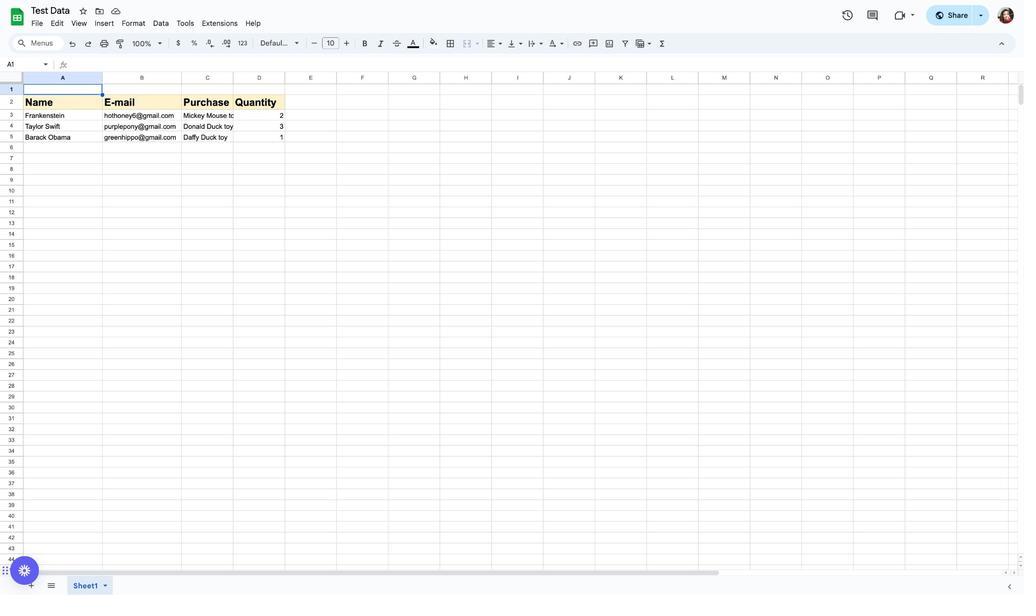 Task type: describe. For each thing, give the bounding box(es) containing it.
2 menu item from the left
[[47, 17, 68, 29]]

star image
[[78, 6, 88, 16]]

increase font size (⌘+shift+period) image
[[342, 38, 352, 48]]

menu bar banner
[[0, 0, 1025, 596]]

7 menu item from the left
[[173, 17, 198, 29]]

2 toolbar from the left
[[64, 577, 122, 596]]

create a filter image
[[621, 39, 631, 49]]

insert chart image
[[605, 39, 615, 49]]

Font size text field
[[323, 37, 339, 49]]

insert link (⌘k) image
[[573, 39, 583, 49]]

Menus field
[[13, 36, 64, 50]]

4 menu item from the left
[[91, 17, 118, 29]]

Star checkbox
[[76, 4, 91, 18]]

strikethrough (⌘+shift+x) image
[[392, 39, 402, 49]]

insert comment (⌘+option+m) image
[[589, 39, 599, 49]]

borders image
[[445, 36, 457, 50]]

last edit was 4 hours ago image
[[842, 9, 854, 21]]

all sheets image
[[43, 578, 59, 594]]

9 menu item from the left
[[242, 17, 265, 29]]

undo (⌘z) image
[[67, 39, 77, 49]]

decrease decimal places image
[[205, 39, 215, 49]]

5 menu item from the left
[[118, 17, 149, 29]]

6 menu item from the left
[[149, 17, 173, 29]]

font list. default (arial) selected. option
[[261, 36, 289, 50]]

sheets home image
[[8, 8, 27, 26]]

text color image
[[408, 36, 419, 48]]

italic (⌘i) image
[[376, 39, 386, 49]]

decrease font size (⌘+shift+comma) image
[[309, 38, 320, 48]]

merge cells image
[[462, 39, 472, 49]]

none text field inside name box (⌘ + j) element
[[4, 60, 42, 69]]



Task type: locate. For each thing, give the bounding box(es) containing it.
1 menu item from the left
[[28, 17, 47, 29]]

document status: saved to drive. image
[[111, 6, 121, 16]]

record a loom image
[[18, 565, 31, 577]]

functions image
[[657, 36, 669, 50]]

toolbar
[[21, 577, 63, 595], [64, 577, 122, 596], [124, 577, 126, 595]]

3 toolbar from the left
[[124, 577, 126, 595]]

None text field
[[72, 59, 1025, 72]]

paint format image
[[115, 39, 125, 49]]

menu bar
[[28, 13, 265, 30]]

None text field
[[4, 60, 42, 69]]

Font size field
[[322, 37, 344, 50]]

redo (⌘y) image
[[83, 39, 93, 49]]

Zoom text field
[[130, 37, 155, 51]]

2 horizontal spatial toolbar
[[124, 577, 126, 595]]

main toolbar
[[63, 36, 671, 52]]

hide the menus (ctrl+shift+f) image
[[997, 39, 1007, 49]]

Zoom field
[[129, 36, 167, 52]]

increase decimal places image
[[221, 39, 231, 49]]

application
[[0, 0, 1025, 596]]

show all comments image
[[867, 9, 879, 22]]

quick sharing actions image
[[980, 15, 984, 30]]

3 menu item from the left
[[68, 17, 91, 29]]

0 horizontal spatial toolbar
[[21, 577, 63, 595]]

name box (⌘ + j) element
[[3, 59, 51, 71]]

fill color image
[[428, 36, 440, 48]]

bold (⌘b) image
[[360, 39, 370, 49]]

move image
[[95, 6, 105, 16], [2, 565, 5, 577], [5, 565, 9, 577]]

share. anyone with the link. anyone who has the link can access. no sign-in required. image
[[935, 10, 944, 20]]

8 menu item from the left
[[198, 17, 242, 29]]

menu item
[[28, 17, 47, 29], [47, 17, 68, 29], [68, 17, 91, 29], [91, 17, 118, 29], [118, 17, 149, 29], [149, 17, 173, 29], [173, 17, 198, 29], [198, 17, 242, 29], [242, 17, 265, 29]]

1 horizontal spatial toolbar
[[64, 577, 122, 596]]

print (⌘p) image
[[99, 39, 109, 49]]

menu bar inside "menu bar" 'banner'
[[28, 13, 265, 30]]

Rename text field
[[28, 4, 75, 16]]

1 toolbar from the left
[[21, 577, 63, 595]]

add sheet image
[[26, 581, 35, 590]]



Task type: vqa. For each thing, say whether or not it's contained in the screenshot.
'Indentation options' dialog
no



